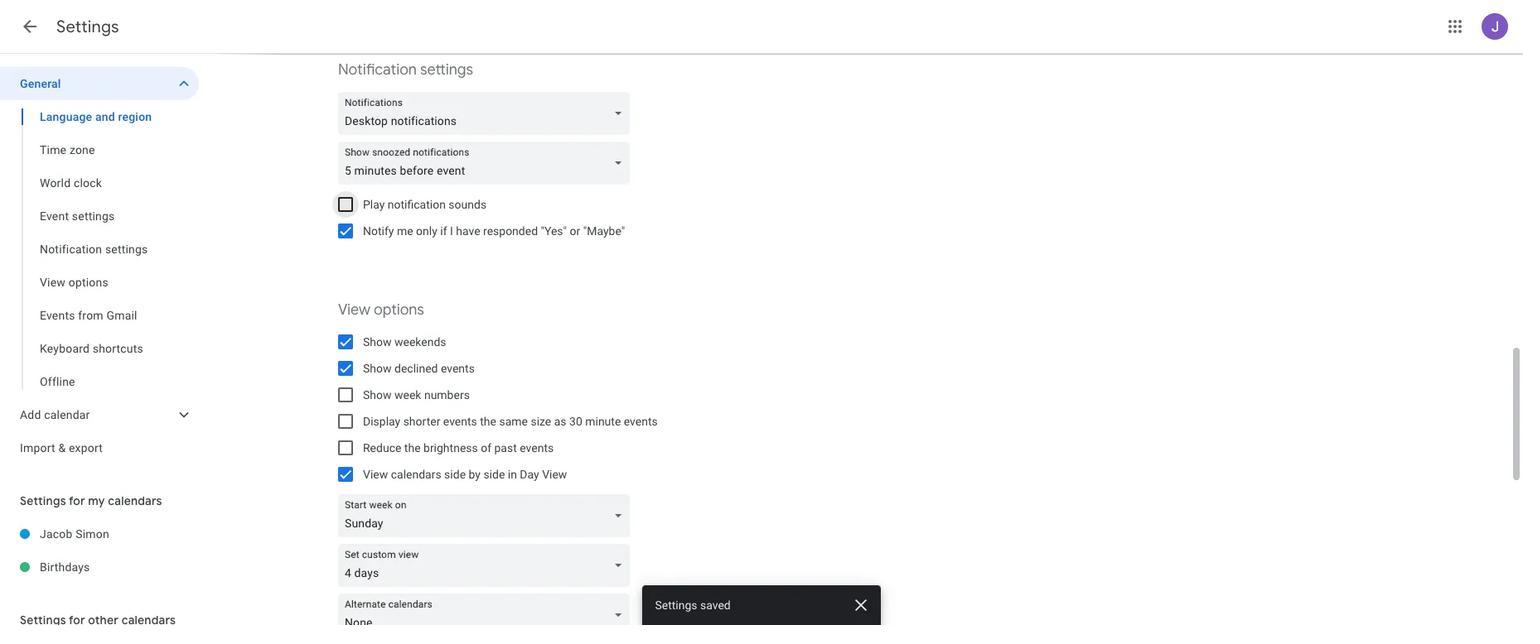 Task type: locate. For each thing, give the bounding box(es) containing it.
group
[[0, 100, 199, 399]]

the left same in the left of the page
[[480, 415, 496, 429]]

0 vertical spatial notification settings
[[338, 61, 473, 80]]

show declined events
[[363, 362, 475, 375]]

0 vertical spatial notification
[[338, 61, 417, 80]]

view options up show weekends
[[338, 301, 424, 320]]

0 horizontal spatial side
[[444, 468, 466, 482]]

display
[[363, 415, 400, 429]]

view options
[[40, 276, 108, 289], [338, 301, 424, 320]]

2 side from the left
[[484, 468, 505, 482]]

1 horizontal spatial notification
[[338, 61, 417, 80]]

events
[[441, 362, 475, 375], [443, 415, 477, 429], [624, 415, 658, 429], [520, 442, 554, 455]]

1 vertical spatial settings
[[20, 494, 66, 509]]

1 horizontal spatial notification settings
[[338, 61, 473, 80]]

weekends
[[395, 336, 446, 349]]

1 vertical spatial notification settings
[[40, 243, 148, 256]]

view options inside group
[[40, 276, 108, 289]]

time
[[40, 143, 67, 157]]

events down size
[[520, 442, 554, 455]]

settings for settings saved
[[656, 599, 698, 613]]

events right the minute
[[624, 415, 658, 429]]

settings
[[420, 61, 473, 80], [72, 210, 115, 223], [105, 243, 148, 256]]

0 horizontal spatial notification
[[40, 243, 102, 256]]

show
[[363, 336, 392, 349], [363, 362, 392, 375], [363, 389, 392, 402]]

1 vertical spatial notification
[[40, 243, 102, 256]]

2 vertical spatial show
[[363, 389, 392, 402]]

play notification sounds
[[363, 198, 487, 211]]

0 vertical spatial settings
[[420, 61, 473, 80]]

0 horizontal spatial view options
[[40, 276, 108, 289]]

3 show from the top
[[363, 389, 392, 402]]

general tree item
[[0, 67, 199, 100]]

responded
[[483, 225, 538, 238]]

saved
[[701, 599, 731, 613]]

notification settings
[[338, 61, 473, 80], [40, 243, 148, 256]]

1 horizontal spatial the
[[480, 415, 496, 429]]

the down shorter
[[404, 442, 421, 455]]

view inside group
[[40, 276, 66, 289]]

1 horizontal spatial calendars
[[391, 468, 442, 482]]

1 horizontal spatial side
[[484, 468, 505, 482]]

side left in
[[484, 468, 505, 482]]

my
[[88, 494, 105, 509]]

1 side from the left
[[444, 468, 466, 482]]

general
[[20, 77, 61, 90]]

events up reduce the brightness of past events
[[443, 415, 477, 429]]

events
[[40, 309, 75, 322]]

0 vertical spatial view options
[[40, 276, 108, 289]]

1 vertical spatial settings
[[72, 210, 115, 223]]

settings for my calendars
[[20, 494, 162, 509]]

import & export
[[20, 442, 103, 455]]

0 vertical spatial options
[[69, 276, 108, 289]]

0 vertical spatial settings
[[56, 17, 119, 37]]

options up show weekends
[[374, 301, 424, 320]]

event
[[40, 210, 69, 223]]

0 horizontal spatial the
[[404, 442, 421, 455]]

settings left for
[[20, 494, 66, 509]]

tree containing general
[[0, 67, 199, 465]]

world clock
[[40, 177, 102, 190]]

30
[[569, 415, 582, 429]]

options up events from gmail
[[69, 276, 108, 289]]

0 vertical spatial calendars
[[391, 468, 442, 482]]

as
[[554, 415, 567, 429]]

show weekends
[[363, 336, 446, 349]]

show for show week numbers
[[363, 389, 392, 402]]

show down show weekends
[[363, 362, 392, 375]]

calendars right my
[[108, 494, 162, 509]]

in
[[508, 468, 517, 482]]

1 horizontal spatial view options
[[338, 301, 424, 320]]

shorter
[[403, 415, 440, 429]]

view
[[40, 276, 66, 289], [338, 301, 370, 320], [363, 468, 388, 482], [542, 468, 567, 482]]

0 horizontal spatial options
[[69, 276, 108, 289]]

settings for my calendars tree
[[0, 518, 199, 584]]

0 vertical spatial the
[[480, 415, 496, 429]]

show left weekends
[[363, 336, 392, 349]]

simon
[[76, 528, 109, 541]]

view down reduce
[[363, 468, 388, 482]]

jacob simon tree item
[[0, 518, 199, 551]]

gmail
[[106, 309, 137, 322]]

view right day
[[542, 468, 567, 482]]

settings right go back image
[[56, 17, 119, 37]]

0 vertical spatial show
[[363, 336, 392, 349]]

and
[[95, 110, 115, 123]]

0 horizontal spatial calendars
[[108, 494, 162, 509]]

settings
[[56, 17, 119, 37], [20, 494, 66, 509], [656, 599, 698, 613]]

1 show from the top
[[363, 336, 392, 349]]

of
[[481, 442, 492, 455]]

the
[[480, 415, 496, 429], [404, 442, 421, 455]]

go back image
[[20, 17, 40, 36]]

show up display
[[363, 389, 392, 402]]

minute
[[585, 415, 621, 429]]

settings left saved
[[656, 599, 698, 613]]

numbers
[[424, 389, 470, 402]]

keyboard
[[40, 342, 90, 356]]

options inside group
[[69, 276, 108, 289]]

view calendars side by side in day view
[[363, 468, 567, 482]]

None field
[[338, 92, 637, 135], [338, 142, 637, 185], [338, 495, 637, 538], [338, 545, 637, 588], [338, 594, 637, 626], [338, 92, 637, 135], [338, 142, 637, 185], [338, 495, 637, 538], [338, 545, 637, 588], [338, 594, 637, 626]]

1 horizontal spatial options
[[374, 301, 424, 320]]

options
[[69, 276, 108, 289], [374, 301, 424, 320]]

notification
[[388, 198, 446, 211]]

2 vertical spatial settings
[[105, 243, 148, 256]]

jacob simon
[[40, 528, 109, 541]]

birthdays tree item
[[0, 551, 199, 584]]

view up events
[[40, 276, 66, 289]]

side
[[444, 468, 466, 482], [484, 468, 505, 482]]

events up numbers
[[441, 362, 475, 375]]

1 vertical spatial show
[[363, 362, 392, 375]]

jacob
[[40, 528, 73, 541]]

reduce the brightness of past events
[[363, 442, 554, 455]]

time zone
[[40, 143, 95, 157]]

i
[[450, 225, 453, 238]]

calendars
[[391, 468, 442, 482], [108, 494, 162, 509]]

world
[[40, 177, 71, 190]]

side left by
[[444, 468, 466, 482]]

2 vertical spatial settings
[[656, 599, 698, 613]]

events from gmail
[[40, 309, 137, 322]]

"maybe"
[[583, 225, 625, 238]]

by
[[469, 468, 481, 482]]

tree
[[0, 67, 199, 465]]

view options up events from gmail
[[40, 276, 108, 289]]

import
[[20, 442, 55, 455]]

event settings
[[40, 210, 115, 223]]

offline
[[40, 375, 75, 389]]

keyboard shortcuts
[[40, 342, 143, 356]]

notify me only if i have responded "yes" or "maybe"
[[363, 225, 625, 238]]

2 show from the top
[[363, 362, 392, 375]]

only
[[416, 225, 437, 238]]

calendars down reduce
[[391, 468, 442, 482]]

notification
[[338, 61, 417, 80], [40, 243, 102, 256]]



Task type: vqa. For each thing, say whether or not it's contained in the screenshot.
bottom the 'View options'
yes



Task type: describe. For each thing, give the bounding box(es) containing it.
shortcuts
[[93, 342, 143, 356]]

add calendar
[[20, 409, 90, 422]]

display shorter events the same size as 30 minute events
[[363, 415, 658, 429]]

if
[[440, 225, 447, 238]]

declined
[[395, 362, 438, 375]]

birthdays link
[[40, 551, 199, 584]]

play
[[363, 198, 385, 211]]

zone
[[70, 143, 95, 157]]

language and region
[[40, 110, 152, 123]]

for
[[69, 494, 85, 509]]

clock
[[74, 177, 102, 190]]

1 vertical spatial options
[[374, 301, 424, 320]]

settings saved
[[656, 599, 731, 613]]

1 vertical spatial the
[[404, 442, 421, 455]]

reduce
[[363, 442, 401, 455]]

settings for settings
[[56, 17, 119, 37]]

notification inside group
[[40, 243, 102, 256]]

group containing language and region
[[0, 100, 199, 399]]

export
[[69, 442, 103, 455]]

sounds
[[449, 198, 487, 211]]

from
[[78, 309, 103, 322]]

same
[[499, 415, 528, 429]]

view up show weekends
[[338, 301, 370, 320]]

size
[[531, 415, 551, 429]]

add
[[20, 409, 41, 422]]

show week numbers
[[363, 389, 470, 402]]

show for show declined events
[[363, 362, 392, 375]]

day
[[520, 468, 539, 482]]

me
[[397, 225, 413, 238]]

have
[[456, 225, 480, 238]]

past
[[494, 442, 517, 455]]

settings for settings for my calendars
[[20, 494, 66, 509]]

1 vertical spatial calendars
[[108, 494, 162, 509]]

week
[[395, 389, 421, 402]]

show for show weekends
[[363, 336, 392, 349]]

region
[[118, 110, 152, 123]]

birthdays
[[40, 561, 90, 574]]

"yes"
[[541, 225, 567, 238]]

0 horizontal spatial notification settings
[[40, 243, 148, 256]]

notify
[[363, 225, 394, 238]]

or
[[570, 225, 580, 238]]

&
[[58, 442, 66, 455]]

settings heading
[[56, 17, 119, 37]]

brightness
[[424, 442, 478, 455]]

1 vertical spatial view options
[[338, 301, 424, 320]]

calendar
[[44, 409, 90, 422]]

language
[[40, 110, 92, 123]]



